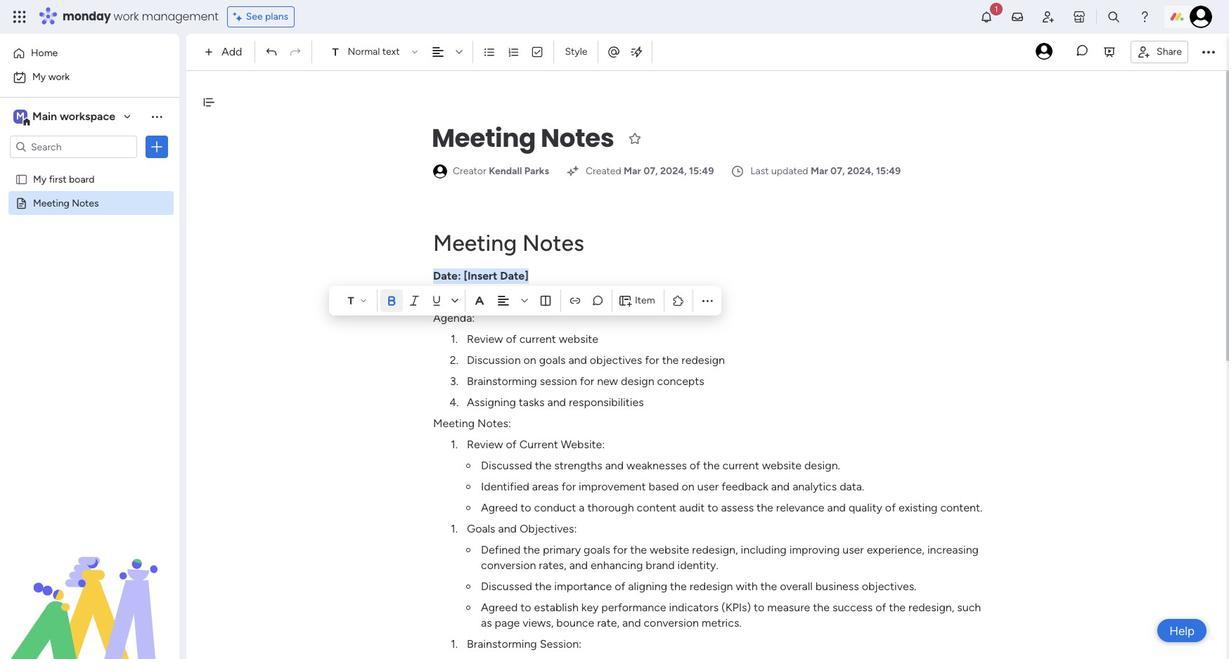 Task type: vqa. For each thing, say whether or not it's contained in the screenshot.
conversion inside the the Defined the primary goals for the website redesign, including improving user experience, increasing conversion rates, and enhancing brand identity.
yes



Task type: describe. For each thing, give the bounding box(es) containing it.
1 07, from the left
[[644, 165, 658, 177]]

checklist image
[[531, 46, 544, 58]]

agreed to conduct a thorough content audit to assess the relevance and quality of existing content.
[[481, 501, 983, 515]]

the right assess
[[757, 501, 773, 515]]

board
[[69, 173, 95, 185]]

1 horizontal spatial current
[[723, 459, 759, 473]]

more actions image
[[700, 294, 714, 308]]

success
[[833, 601, 873, 615]]

website inside defined the primary goals for the website redesign, including improving user experience, increasing conversion rates, and enhancing brand identity.
[[650, 544, 689, 557]]

agreed for agreed to establish key performance indicators (kpis) to measure the success of the redesign, such as page views, bounce rate, and conversion metrics.
[[481, 601, 518, 615]]

objectives:
[[520, 522, 577, 536]]

brainstorming for brainstorming session:
[[467, 638, 537, 651]]

the up brand
[[630, 544, 647, 557]]

public board image
[[15, 196, 28, 210]]

rates,
[[539, 559, 567, 572]]

last
[[751, 165, 769, 177]]

[insert
[[464, 269, 498, 283]]

for down strengths
[[562, 480, 576, 494]]

data.
[[840, 480, 864, 494]]

date: [insert date]
[[433, 269, 529, 283]]

2 image for defined
[[466, 548, 470, 553]]

meeting down 4 . at the left of page
[[433, 417, 475, 430]]

add button
[[199, 41, 251, 63]]

monday marketplace image
[[1072, 10, 1086, 24]]

a
[[579, 501, 585, 515]]

and inside agreed to establish key performance indicators (kpis) to measure the success of the redesign, such as page views, bounce rate, and conversion metrics.
[[622, 617, 641, 630]]

2 image for agreed to conduct a thorough content audit to assess the relevance and quality of existing content.
[[466, 506, 470, 511]]

aligning
[[628, 580, 667, 594]]

attendees:
[[433, 290, 489, 304]]

2 07, from the left
[[831, 165, 845, 177]]

defined
[[481, 544, 521, 557]]

conversion inside defined the primary goals for the website redesign, including improving user experience, increasing conversion rates, and enhancing brand identity.
[[481, 559, 536, 572]]

creator
[[453, 165, 486, 177]]

Meeting Notes field
[[428, 120, 618, 157]]

the down objectives.
[[889, 601, 906, 615]]

0 vertical spatial redesign
[[682, 354, 725, 367]]

website:
[[561, 438, 605, 451]]

for up design
[[645, 354, 659, 367]]

my work option
[[8, 66, 171, 89]]

notifications image
[[980, 10, 994, 24]]

workspace options image
[[150, 110, 164, 124]]

relevance
[[776, 501, 825, 515]]

attendees]
[[529, 290, 585, 304]]

2 image for agreed
[[466, 606, 470, 610]]

defined the primary goals for the website redesign, including improving user experience, increasing conversion rates, and enhancing brand identity.
[[481, 544, 982, 572]]

(kpis)
[[722, 601, 751, 615]]

content.
[[940, 501, 983, 515]]

my work
[[32, 71, 70, 83]]

item button
[[615, 290, 661, 312]]

work for my
[[48, 71, 70, 83]]

0 vertical spatial website
[[559, 333, 599, 346]]

discussed for discussed the strengths and weaknesses of the current website design.
[[481, 459, 532, 473]]

style
[[565, 46, 587, 58]]

indicators
[[669, 601, 719, 615]]

conversion inside agreed to establish key performance indicators (kpis) to measure the success of the redesign, such as page views, bounce rate, and conversion metrics.
[[644, 617, 699, 630]]

the down goals and objectives:
[[523, 544, 540, 557]]

and up defined
[[498, 522, 517, 536]]

0 horizontal spatial on
[[524, 354, 536, 367]]

kendall
[[489, 165, 522, 177]]

feedback
[[722, 480, 768, 494]]

1 horizontal spatial on
[[682, 480, 695, 494]]

the right with
[[761, 580, 777, 594]]

assigning
[[467, 396, 516, 409]]

areas
[[532, 480, 559, 494]]

discussed for discussed the importance of aligning the redesign with the overall business objectives.
[[481, 580, 532, 594]]

assess
[[721, 501, 754, 515]]

for left new
[[580, 375, 594, 388]]

button padding image
[[448, 294, 462, 308]]

undo ⌘+z image
[[265, 46, 278, 58]]

1 menu image from the top
[[411, 271, 422, 282]]

design
[[621, 375, 654, 388]]

views,
[[523, 617, 554, 630]]

such
[[957, 601, 981, 615]]

2 menu image from the top
[[411, 334, 422, 345]]

add
[[222, 45, 242, 58]]

primary
[[543, 544, 581, 557]]

key
[[581, 601, 599, 615]]

[list
[[491, 290, 513, 304]]

current
[[519, 438, 558, 451]]

meeting notes inside field
[[432, 120, 614, 156]]

and inside defined the primary goals for the website redesign, including improving user experience, increasing conversion rates, and enhancing brand identity.
[[569, 559, 588, 572]]

concepts
[[657, 375, 704, 388]]

increasing
[[927, 544, 979, 557]]

share button
[[1131, 40, 1188, 63]]

1 15:49 from the left
[[689, 165, 714, 177]]

. for review of current website
[[455, 333, 458, 346]]

improving
[[789, 544, 840, 557]]

the up indicators
[[670, 580, 687, 594]]

business
[[816, 580, 859, 594]]

bounce
[[556, 617, 594, 630]]

date:
[[433, 269, 461, 283]]

discussion on goals and objectives for the redesign
[[467, 354, 725, 367]]

1 . for review of current website:
[[451, 438, 458, 451]]

session:
[[540, 638, 582, 651]]

0 vertical spatial current
[[519, 333, 556, 346]]

. for brainstorming session:
[[455, 638, 458, 651]]

help button
[[1158, 620, 1207, 643]]

thorough
[[587, 501, 634, 515]]

including
[[741, 544, 787, 557]]

assigning tasks and responsibilities
[[467, 396, 644, 409]]

measure
[[767, 601, 810, 615]]

2 vertical spatial meeting notes
[[433, 230, 584, 257]]

invite members image
[[1041, 10, 1055, 24]]

list box containing my first board
[[0, 164, 179, 405]]

work for monday
[[114, 8, 139, 25]]

search everything image
[[1107, 10, 1121, 24]]

1 . for review of current website
[[451, 333, 458, 346]]

1 for goals and objectives:
[[451, 522, 455, 536]]

to up goals and objectives:
[[521, 501, 531, 515]]

normal
[[348, 46, 380, 58]]

the up "concepts"
[[662, 354, 679, 367]]

public board image
[[15, 172, 28, 186]]

brainstorming session:
[[467, 638, 582, 651]]

to right audit
[[708, 501, 718, 515]]

Search in workspace field
[[30, 139, 117, 155]]

objectives.
[[862, 580, 917, 594]]

2
[[450, 354, 456, 367]]

page
[[495, 617, 520, 630]]

m
[[16, 110, 25, 122]]

style button
[[559, 40, 594, 64]]

1 . for goals and objectives:
[[451, 522, 458, 536]]

4
[[450, 396, 457, 409]]

quality
[[849, 501, 882, 515]]

the up areas
[[535, 459, 552, 473]]

review for review of current website:
[[467, 438, 503, 451]]

1 for review of current website:
[[451, 438, 455, 451]]

. for assigning tasks and responsibilities
[[457, 396, 459, 409]]

user inside defined the primary goals for the website redesign, including improving user experience, increasing conversion rates, and enhancing brand identity.
[[843, 544, 864, 557]]

bulleted list image
[[483, 46, 496, 58]]

3 .
[[450, 375, 458, 388]]

see
[[246, 11, 263, 23]]



Task type: locate. For each thing, give the bounding box(es) containing it.
2 vertical spatial website
[[650, 544, 689, 557]]

review down notes:
[[467, 438, 503, 451]]

0 vertical spatial agreed
[[481, 501, 518, 515]]

my first board
[[33, 173, 95, 185]]

brainstorming down the page on the bottom
[[467, 638, 537, 651]]

1 . up 2 .
[[451, 333, 458, 346]]

meeting notes up date]
[[433, 230, 584, 257]]

and down performance
[[622, 617, 641, 630]]

1 image
[[990, 1, 1003, 17]]

1 horizontal spatial website
[[650, 544, 689, 557]]

. down meeting notes:
[[455, 438, 458, 451]]

0 horizontal spatial current
[[519, 333, 556, 346]]

0 vertical spatial work
[[114, 8, 139, 25]]

2 image left identified
[[466, 485, 470, 489]]

discussed the importance of aligning the redesign with the overall business objectives.
[[481, 580, 917, 594]]

redesign, inside defined the primary goals for the website redesign, including improving user experience, increasing conversion rates, and enhancing brand identity.
[[692, 544, 738, 557]]

0 horizontal spatial user
[[697, 480, 719, 494]]

option
[[0, 166, 179, 169]]

kendall parks image
[[1190, 6, 1212, 28]]

home link
[[8, 42, 171, 65]]

review
[[467, 333, 503, 346], [467, 438, 503, 451]]

1 vertical spatial website
[[762, 459, 802, 473]]

and up brainstorming session for new design concepts
[[568, 354, 587, 367]]

2 image down meeting notes:
[[466, 464, 470, 468]]

meeting notes up parks
[[432, 120, 614, 156]]

2 1 . from the top
[[451, 438, 458, 451]]

2 image up goals
[[466, 506, 470, 511]]

2 horizontal spatial website
[[762, 459, 802, 473]]

and down session
[[547, 396, 566, 409]]

1 mar from the left
[[624, 165, 641, 177]]

the
[[662, 354, 679, 367], [535, 459, 552, 473], [703, 459, 720, 473], [757, 501, 773, 515], [523, 544, 540, 557], [630, 544, 647, 557], [535, 580, 552, 594], [670, 580, 687, 594], [761, 580, 777, 594], [813, 601, 830, 615], [889, 601, 906, 615]]

2 15:49 from the left
[[876, 165, 901, 177]]

normal text
[[348, 46, 400, 58]]

goals inside defined the primary goals for the website redesign, including improving user experience, increasing conversion rates, and enhancing brand identity.
[[584, 544, 610, 557]]

1 vertical spatial review
[[467, 438, 503, 451]]

brainstorming session for new design concepts
[[467, 375, 704, 388]]

monday work management
[[63, 8, 218, 25]]

0 horizontal spatial 2024,
[[660, 165, 687, 177]]

review up discussion
[[467, 333, 503, 346]]

my for my work
[[32, 71, 46, 83]]

goals
[[467, 522, 495, 536]]

1 horizontal spatial 07,
[[831, 165, 845, 177]]

2 .
[[450, 354, 459, 367]]

lottie animation element
[[0, 518, 179, 660]]

date]
[[500, 269, 529, 283]]

. down 2 .
[[456, 375, 458, 388]]

current
[[519, 333, 556, 346], [723, 459, 759, 473]]

user right improving
[[843, 544, 864, 557]]

home
[[31, 47, 58, 59]]

for inside defined the primary goals for the website redesign, including improving user experience, increasing conversion rates, and enhancing brand identity.
[[613, 544, 628, 557]]

to up the views,
[[521, 601, 531, 615]]

and up improvement
[[605, 459, 624, 473]]

1 vertical spatial current
[[723, 459, 759, 473]]

meeting notes
[[432, 120, 614, 156], [33, 197, 99, 209], [433, 230, 584, 257]]

of down notes:
[[506, 438, 517, 451]]

0 vertical spatial discussed
[[481, 459, 532, 473]]

1 vertical spatial redesign,
[[909, 601, 955, 615]]

menu image
[[411, 313, 422, 324]]

3
[[450, 375, 456, 388]]

work inside option
[[48, 71, 70, 83]]

v2 ellipsis image
[[1202, 43, 1215, 61]]

of down objectives.
[[876, 601, 886, 615]]

objectives
[[590, 354, 642, 367]]

list box
[[0, 164, 179, 405]]

15:49
[[689, 165, 714, 177], [876, 165, 901, 177]]

1 . left goals
[[451, 522, 458, 536]]

2 agreed from the top
[[481, 601, 518, 615]]

conversion down defined
[[481, 559, 536, 572]]

2 mar from the left
[[811, 165, 828, 177]]

1 brainstorming from the top
[[467, 375, 537, 388]]

0 horizontal spatial goals
[[539, 354, 566, 367]]

. up 2 .
[[455, 333, 458, 346]]

website up brand
[[650, 544, 689, 557]]

0 horizontal spatial 07,
[[644, 165, 658, 177]]

numbered list image
[[507, 46, 520, 58]]

2 vertical spatial notes
[[522, 230, 584, 257]]

conduct
[[534, 501, 576, 515]]

brainstorming
[[467, 375, 537, 388], [467, 638, 537, 651]]

0 vertical spatial redesign,
[[692, 544, 738, 557]]

lottie animation image
[[0, 518, 179, 660]]

1 .
[[451, 333, 458, 346], [451, 438, 458, 451], [451, 522, 458, 536], [451, 638, 458, 651]]

menu image left date:
[[411, 271, 422, 282]]

1 horizontal spatial mar
[[811, 165, 828, 177]]

0 vertical spatial conversion
[[481, 559, 536, 572]]

work right monday on the top
[[114, 8, 139, 25]]

1 . for brainstorming session:
[[451, 638, 458, 651]]

4 1 . from the top
[[451, 638, 458, 651]]

redesign, up 'identity.'
[[692, 544, 738, 557]]

2 image for discussed the importance of aligning the redesign with the overall business objectives.
[[466, 585, 470, 589]]

1 horizontal spatial user
[[843, 544, 864, 557]]

my down home at the top left of the page
[[32, 71, 46, 83]]

agreed up the page on the bottom
[[481, 601, 518, 615]]

my inside list box
[[33, 173, 47, 185]]

select product image
[[13, 10, 27, 24]]

meeting down first
[[33, 197, 69, 209]]

meeting notes:
[[433, 417, 511, 430]]

1 vertical spatial conversion
[[644, 617, 699, 630]]

agenda:
[[433, 312, 475, 325]]

help
[[1170, 624, 1195, 638]]

agreed to establish key performance indicators (kpis) to measure the success of the redesign, such as page views, bounce rate, and conversion metrics.
[[481, 601, 984, 630]]

1 vertical spatial 2 image
[[466, 606, 470, 610]]

0 vertical spatial brainstorming
[[467, 375, 537, 388]]

meeting up creator
[[432, 120, 536, 156]]

1 horizontal spatial 15:49
[[876, 165, 901, 177]]

session
[[540, 375, 577, 388]]

agreed
[[481, 501, 518, 515], [481, 601, 518, 615]]

. left brainstorming session:
[[455, 638, 458, 651]]

on down review of current website
[[524, 354, 536, 367]]

4 .
[[450, 396, 459, 409]]

. for goals and objectives:
[[455, 522, 458, 536]]

redesign, inside agreed to establish key performance indicators (kpis) to measure the success of the redesign, such as page views, bounce rate, and conversion metrics.
[[909, 601, 955, 615]]

meeting inside list box
[[33, 197, 69, 209]]

1 vertical spatial notes
[[72, 197, 99, 209]]

1 horizontal spatial conversion
[[644, 617, 699, 630]]

redesign
[[682, 354, 725, 367], [690, 580, 733, 594]]

of right quality
[[885, 501, 896, 515]]

agreed for agreed to conduct a thorough content audit to assess the relevance and quality of existing content.
[[481, 501, 518, 515]]

discussed the strengths and weaknesses of the current website design.
[[481, 459, 840, 473]]

1 vertical spatial work
[[48, 71, 70, 83]]

meeting up [insert
[[433, 230, 517, 257]]

0 horizontal spatial 15:49
[[689, 165, 714, 177]]

notes:
[[477, 417, 511, 430]]

mar
[[624, 165, 641, 177], [811, 165, 828, 177]]

2 image for discussed the strengths and weaknesses of the current website design.
[[466, 464, 470, 468]]

brainstorming down discussion
[[467, 375, 537, 388]]

1 vertical spatial menu image
[[411, 334, 422, 345]]

brainstorming for brainstorming session for new design concepts
[[467, 375, 537, 388]]

2 image
[[466, 548, 470, 553], [466, 606, 470, 610]]

1 vertical spatial on
[[682, 480, 695, 494]]

2024,
[[660, 165, 687, 177], [847, 165, 874, 177]]

07, right created
[[644, 165, 658, 177]]

4 2 image from the top
[[466, 585, 470, 589]]

0 horizontal spatial conversion
[[481, 559, 536, 572]]

audit
[[679, 501, 705, 515]]

identified areas for improvement based on user feedback and analytics data.
[[481, 480, 864, 494]]

0 horizontal spatial work
[[48, 71, 70, 83]]

metrics.
[[702, 617, 742, 630]]

my work link
[[8, 66, 171, 89]]

user up audit
[[697, 480, 719, 494]]

identity.
[[678, 559, 719, 572]]

help image
[[1138, 10, 1152, 24]]

my inside option
[[32, 71, 46, 83]]

. left goals
[[455, 522, 458, 536]]

1 vertical spatial agreed
[[481, 601, 518, 615]]

1 agreed from the top
[[481, 501, 518, 515]]

1 horizontal spatial work
[[114, 8, 139, 25]]

workspace image
[[13, 109, 27, 124]]

0 vertical spatial user
[[697, 480, 719, 494]]

. for review of current website:
[[455, 438, 458, 451]]

created
[[586, 165, 621, 177]]

importance
[[554, 580, 612, 594]]

agreed inside agreed to establish key performance indicators (kpis) to measure the success of the redesign, such as page views, bounce rate, and conversion metrics.
[[481, 601, 518, 615]]

layout image
[[539, 295, 552, 307]]

1 . down meeting notes:
[[451, 438, 458, 451]]

0 vertical spatial goals
[[539, 354, 566, 367]]

2 1 from the top
[[451, 438, 455, 451]]

1 2 image from the top
[[466, 548, 470, 553]]

redesign,
[[692, 544, 738, 557], [909, 601, 955, 615]]

1 horizontal spatial goals
[[584, 544, 610, 557]]

. down 3 .
[[457, 396, 459, 409]]

first
[[49, 173, 67, 185]]

meeting inside field
[[432, 120, 536, 156]]

current down layout icon
[[519, 333, 556, 346]]

the down rates,
[[535, 580, 552, 594]]

1 discussed from the top
[[481, 459, 532, 473]]

responsibilities
[[569, 396, 644, 409]]

mar right created
[[624, 165, 641, 177]]

meeting notes down the my first board
[[33, 197, 99, 209]]

of right [list
[[516, 290, 526, 304]]

options image
[[150, 140, 164, 154]]

discussed up identified
[[481, 459, 532, 473]]

to right (kpis)
[[754, 601, 765, 615]]

0 vertical spatial 2 image
[[466, 548, 470, 553]]

2 2 image from the top
[[466, 485, 470, 489]]

for up enhancing
[[613, 544, 628, 557]]

and up relevance
[[771, 480, 790, 494]]

1 2 image from the top
[[466, 464, 470, 468]]

1 vertical spatial discussed
[[481, 580, 532, 594]]

website up analytics
[[762, 459, 802, 473]]

identified
[[481, 480, 529, 494]]

2 2024, from the left
[[847, 165, 874, 177]]

1 . left brainstorming session:
[[451, 638, 458, 651]]

review of current website:
[[467, 438, 605, 451]]

goals
[[539, 354, 566, 367], [584, 544, 610, 557]]

1 2024, from the left
[[660, 165, 687, 177]]

goals and objectives:
[[467, 522, 577, 536]]

redesign, left such
[[909, 601, 955, 615]]

menu image down menu icon
[[411, 334, 422, 345]]

1 review from the top
[[467, 333, 503, 346]]

2 review from the top
[[467, 438, 503, 451]]

discussed up the page on the bottom
[[481, 580, 532, 594]]

of up identified areas for improvement based on user feedback and analytics data.
[[690, 459, 700, 473]]

mention image
[[607, 45, 621, 59]]

weaknesses
[[627, 459, 687, 473]]

of down enhancing
[[615, 580, 625, 594]]

notes up date]
[[522, 230, 584, 257]]

0 horizontal spatial mar
[[624, 165, 641, 177]]

new
[[597, 375, 618, 388]]

notes inside field
[[541, 120, 614, 156]]

1 for brainstorming session:
[[451, 638, 455, 651]]

last updated mar 07, 2024, 15:49
[[751, 165, 901, 177]]

my for my first board
[[33, 173, 47, 185]]

add to favorites image
[[628, 131, 642, 145]]

board activity image
[[1036, 43, 1053, 59]]

notes up created
[[541, 120, 614, 156]]

of
[[516, 290, 526, 304], [506, 333, 517, 346], [506, 438, 517, 451], [690, 459, 700, 473], [885, 501, 896, 515], [615, 580, 625, 594], [876, 601, 886, 615]]

analytics
[[793, 480, 837, 494]]

1 vertical spatial my
[[33, 173, 47, 185]]

0 vertical spatial meeting notes
[[432, 120, 614, 156]]

on up audit
[[682, 480, 695, 494]]

performance
[[601, 601, 666, 615]]

brand
[[646, 559, 675, 572]]

current up feedback
[[723, 459, 759, 473]]

0 horizontal spatial redesign,
[[692, 544, 738, 557]]

1
[[451, 333, 455, 346], [451, 438, 455, 451], [451, 522, 455, 536], [451, 638, 455, 651]]

menu image
[[411, 271, 422, 282], [411, 334, 422, 345]]

. for discussion on goals and objectives for the redesign
[[456, 354, 459, 367]]

created mar 07, 2024, 15:49
[[586, 165, 714, 177]]

as
[[481, 617, 492, 630]]

dynamic values image
[[630, 45, 644, 59]]

conversion
[[481, 559, 536, 572], [644, 617, 699, 630]]

review of current website
[[467, 333, 599, 346]]

1 vertical spatial meeting notes
[[33, 197, 99, 209]]

2 image down goals
[[466, 585, 470, 589]]

2 image up brainstorming session:
[[466, 606, 470, 610]]

3 2 image from the top
[[466, 506, 470, 511]]

experience,
[[867, 544, 925, 557]]

item
[[635, 295, 655, 307]]

and down data.
[[827, 501, 846, 515]]

0 vertical spatial on
[[524, 354, 536, 367]]

0 vertical spatial review
[[467, 333, 503, 346]]

0 vertical spatial menu image
[[411, 271, 422, 282]]

1 vertical spatial user
[[843, 544, 864, 557]]

of inside agreed to establish key performance indicators (kpis) to measure the success of the redesign, such as page views, bounce rate, and conversion metrics.
[[876, 601, 886, 615]]

4 1 from the top
[[451, 638, 455, 651]]

based
[[649, 480, 679, 494]]

improvement
[[579, 480, 646, 494]]

1 horizontal spatial redesign,
[[909, 601, 955, 615]]

0 vertical spatial notes
[[541, 120, 614, 156]]

notes down board
[[72, 197, 99, 209]]

2 discussed from the top
[[481, 580, 532, 594]]

rate,
[[597, 617, 620, 630]]

attendees: [list of attendees]
[[433, 290, 585, 304]]

home option
[[8, 42, 171, 65]]

workspace selection element
[[13, 108, 117, 127]]

2 image
[[466, 464, 470, 468], [466, 485, 470, 489], [466, 506, 470, 511], [466, 585, 470, 589]]

workspace
[[60, 110, 115, 123]]

website
[[559, 333, 599, 346], [762, 459, 802, 473], [650, 544, 689, 557]]

agreed down identified
[[481, 501, 518, 515]]

update feed image
[[1010, 10, 1025, 24]]

. for brainstorming session for new design concepts
[[456, 375, 458, 388]]

2 2 image from the top
[[466, 606, 470, 610]]

my left first
[[33, 173, 47, 185]]

overall
[[780, 580, 813, 594]]

see plans
[[246, 11, 288, 23]]

tasks
[[519, 396, 545, 409]]

redesign up "concepts"
[[682, 354, 725, 367]]

1 for review of current website
[[451, 333, 455, 346]]

parks
[[524, 165, 549, 177]]

0 vertical spatial my
[[32, 71, 46, 83]]

design.
[[804, 459, 840, 473]]

07, right updated
[[831, 165, 845, 177]]

website up discussion on goals and objectives for the redesign
[[559, 333, 599, 346]]

of up discussion
[[506, 333, 517, 346]]

1 vertical spatial brainstorming
[[467, 638, 537, 651]]

the down business
[[813, 601, 830, 615]]

. up 3 .
[[456, 354, 459, 367]]

2 image down goals
[[466, 548, 470, 553]]

and up 'importance'
[[569, 559, 588, 572]]

1 1 . from the top
[[451, 333, 458, 346]]

strengths
[[554, 459, 602, 473]]

0 horizontal spatial website
[[559, 333, 599, 346]]

1 horizontal spatial 2024,
[[847, 165, 874, 177]]

2 brainstorming from the top
[[467, 638, 537, 651]]

1 vertical spatial redesign
[[690, 580, 733, 594]]

1 1 from the top
[[451, 333, 455, 346]]

conversion down indicators
[[644, 617, 699, 630]]

on
[[524, 354, 536, 367], [682, 480, 695, 494]]

review for review of current website
[[467, 333, 503, 346]]

2 image for identified areas for improvement based on user feedback and analytics data.
[[466, 485, 470, 489]]

work down home at the top left of the page
[[48, 71, 70, 83]]

goals up enhancing
[[584, 544, 610, 557]]

mar right updated
[[811, 165, 828, 177]]

goals up session
[[539, 354, 566, 367]]

the up identified areas for improvement based on user feedback and analytics data.
[[703, 459, 720, 473]]

3 1 from the top
[[451, 522, 455, 536]]

redesign down 'identity.'
[[690, 580, 733, 594]]

3 1 . from the top
[[451, 522, 458, 536]]

1 vertical spatial goals
[[584, 544, 610, 557]]

plans
[[265, 11, 288, 23]]



